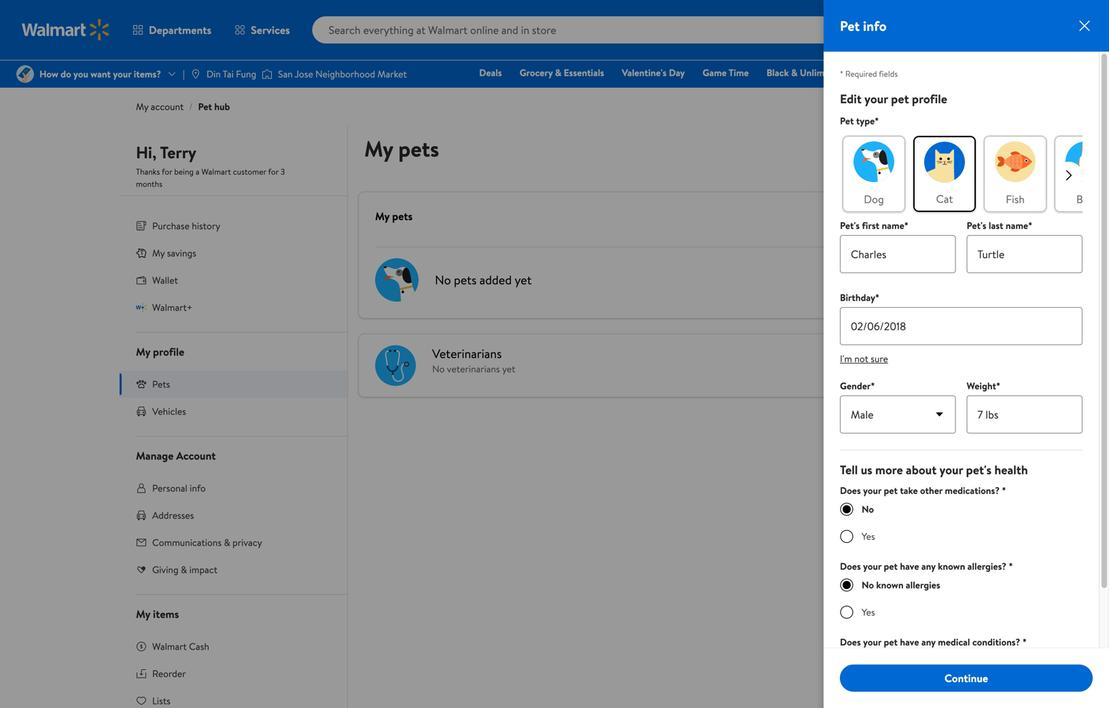 Task type: vqa. For each thing, say whether or not it's contained in the screenshot.
known
yes



Task type: locate. For each thing, give the bounding box(es) containing it.
1 vertical spatial pet
[[198, 100, 212, 113]]

no left veterinarians
[[432, 362, 445, 376]]

& inside 'black & unlimited' link
[[791, 66, 798, 79]]

known left allergies at the bottom of the page
[[877, 579, 904, 592]]

1 pet's from the left
[[840, 219, 860, 232]]

pet down fields at the right top of the page
[[891, 90, 909, 107]]

1 option group from the top
[[840, 503, 1083, 544]]

giving & impact
[[152, 563, 218, 577]]

no
[[435, 272, 451, 289], [432, 362, 445, 376], [862, 503, 874, 516], [862, 579, 874, 592]]

yes inside has allergies element
[[862, 606, 875, 619]]

no right no 'radio'
[[862, 503, 874, 516]]

no for no pets added yet
[[435, 272, 451, 289]]

& for giving
[[181, 563, 187, 577]]

name* for pet's first name*
[[882, 219, 909, 232]]

has allergies element
[[840, 606, 1083, 619]]

2 vertical spatial pet
[[840, 114, 854, 127]]

veterinarians
[[447, 362, 500, 376]]

pet left take
[[884, 484, 898, 497]]

0 vertical spatial yet
[[515, 272, 532, 289]]

for left being
[[162, 166, 172, 177]]

yes radio down no 'radio'
[[840, 530, 854, 544]]

& inside communications & privacy link
[[224, 536, 230, 549]]

fish
[[1006, 192, 1025, 207]]

1 horizontal spatial for
[[268, 166, 279, 177]]

& inside 'grocery & essentials' 'link'
[[555, 66, 562, 79]]

2 yes radio from the top
[[840, 606, 854, 619]]

1 name* from the left
[[882, 219, 909, 232]]

personal info link
[[120, 475, 347, 502]]

pet up 'required'
[[840, 16, 860, 35]]

for left 3
[[268, 166, 279, 177]]

1 vertical spatial any
[[922, 636, 936, 649]]

privacy
[[233, 536, 262, 549]]

tell us more about your pet's health
[[840, 462, 1028, 479]]

& right giving
[[181, 563, 187, 577]]

& for grocery
[[555, 66, 562, 79]]

fish button
[[984, 136, 1047, 212]]

0 vertical spatial does
[[840, 484, 861, 497]]

tell
[[840, 462, 858, 479]]

profile up cat image
[[912, 90, 948, 107]]

info up fashion
[[863, 16, 887, 35]]

any up allergies at the bottom of the page
[[922, 560, 936, 573]]

pet for pet type*
[[840, 114, 854, 127]]

fashion
[[859, 66, 890, 79]]

No known allergies radio
[[840, 579, 854, 592]]

1 vertical spatial known
[[877, 579, 904, 592]]

next slide for pettypescroller list image
[[1056, 162, 1083, 189]]

have
[[900, 560, 919, 573], [900, 636, 919, 649]]

2 vertical spatial icon image
[[136, 379, 147, 390]]

your for does your pet have any medical conditions? *
[[863, 636, 882, 649]]

has medications element
[[840, 530, 1083, 544]]

2 any from the top
[[922, 636, 936, 649]]

conditions?
[[973, 636, 1021, 649]]

& left privacy
[[224, 536, 230, 549]]

your for does your pet take other medications? *
[[863, 484, 882, 497]]

personal
[[152, 482, 187, 495]]

medications?
[[945, 484, 1000, 497]]

your left 'pet's'
[[940, 462, 964, 479]]

& right black
[[791, 66, 798, 79]]

0 horizontal spatial walmart
[[152, 640, 187, 653]]

your down no known allergies
[[863, 636, 882, 649]]

option group containing no known allergies
[[840, 579, 1083, 619]]

1 vertical spatial have
[[900, 636, 919, 649]]

1 yes radio from the top
[[840, 530, 854, 544]]

take
[[900, 484, 918, 497]]

my pets
[[364, 134, 439, 164], [375, 209, 413, 224]]

3 icon image from the top
[[136, 379, 147, 390]]

your up "type*"
[[865, 90, 888, 107]]

1 horizontal spatial name*
[[1006, 219, 1033, 232]]

yes radio for no
[[840, 530, 854, 544]]

icon image left "my savings"
[[136, 248, 147, 259]]

2 option group from the top
[[840, 579, 1083, 619]]

0 vertical spatial pet
[[840, 16, 860, 35]]

0 vertical spatial option group
[[840, 503, 1083, 544]]

& inside giving & impact link
[[181, 563, 187, 577]]

icon image inside walmart+ "link"
[[136, 302, 147, 313]]

0 vertical spatial yes radio
[[840, 530, 854, 544]]

pet right /
[[198, 100, 212, 113]]

dog button
[[843, 136, 906, 212]]

3 does from the top
[[840, 636, 861, 649]]

2 does from the top
[[840, 560, 861, 573]]

* down health
[[1002, 484, 1007, 497]]

valentine's
[[622, 66, 667, 79]]

no left added
[[435, 272, 451, 289]]

black & unlimited
[[767, 66, 841, 79]]

1 vertical spatial info
[[190, 482, 206, 495]]

allergies
[[906, 579, 941, 592]]

2 vertical spatial pets
[[454, 272, 477, 289]]

0 vertical spatial info
[[863, 16, 887, 35]]

game
[[703, 66, 727, 79]]

0 vertical spatial any
[[922, 560, 936, 573]]

1 have from the top
[[900, 560, 919, 573]]

addresses link
[[120, 502, 347, 529]]

icon image
[[136, 248, 147, 259], [136, 302, 147, 313], [136, 379, 147, 390]]

does
[[840, 484, 861, 497], [840, 560, 861, 573], [840, 636, 861, 649]]

unlimited
[[800, 66, 841, 79]]

1 yes from the top
[[862, 530, 875, 543]]

0 horizontal spatial info
[[190, 482, 206, 495]]

pet's left 'first'
[[840, 219, 860, 232]]

&
[[555, 66, 562, 79], [791, 66, 798, 79], [224, 536, 230, 549], [181, 563, 187, 577]]

yes
[[862, 530, 875, 543], [862, 606, 875, 619]]

icon image inside pets link
[[136, 379, 147, 390]]

2 yes from the top
[[862, 606, 875, 619]]

1 horizontal spatial walmart
[[201, 166, 231, 177]]

0 vertical spatial yes
[[862, 530, 875, 543]]

game time
[[703, 66, 749, 79]]

does down no known allergies radio
[[840, 636, 861, 649]]

1 icon image from the top
[[136, 248, 147, 259]]

icon image left walmart+
[[136, 302, 147, 313]]

yet
[[515, 272, 532, 289], [502, 362, 516, 376]]

items
[[153, 607, 179, 622]]

1 vertical spatial yes
[[862, 606, 875, 619]]

any left medical
[[922, 636, 936, 649]]

pet's
[[840, 219, 860, 232], [967, 219, 987, 232]]

option group for medications?
[[840, 503, 1083, 544]]

your down us
[[863, 484, 882, 497]]

reorder link
[[120, 660, 347, 688]]

birthday*
[[840, 291, 880, 304]]

edit
[[840, 90, 862, 107]]

name* right last
[[1006, 219, 1033, 232]]

info inside dialog
[[863, 16, 887, 35]]

No radio
[[840, 503, 854, 516]]

not
[[855, 352, 869, 365]]

profile
[[912, 90, 948, 107], [153, 344, 184, 359]]

yes radio down no known allergies radio
[[840, 606, 854, 619]]

1 horizontal spatial known
[[938, 560, 966, 573]]

have for known
[[900, 560, 919, 573]]

yet right added
[[515, 272, 532, 289]]

pets
[[152, 378, 170, 391]]

yes down no known allergies
[[862, 606, 875, 619]]

your up no known allergies
[[863, 560, 882, 573]]

black
[[767, 66, 789, 79]]

does up no 'radio'
[[840, 484, 861, 497]]

1 vertical spatial profile
[[153, 344, 184, 359]]

icon image left pets
[[136, 379, 147, 390]]

dismiss image
[[1077, 18, 1093, 34]]

1 vertical spatial yet
[[502, 362, 516, 376]]

no allergies element
[[840, 579, 1083, 592]]

3
[[281, 166, 285, 177]]

any
[[922, 560, 936, 573], [922, 636, 936, 649]]

Pet's first name* text field
[[840, 235, 956, 273]]

& right "grocery"
[[555, 66, 562, 79]]

have left medical
[[900, 636, 919, 649]]

0 horizontal spatial pet's
[[840, 219, 860, 232]]

walmart+ link
[[120, 294, 347, 321]]

pet inside group
[[840, 114, 854, 127]]

0 horizontal spatial known
[[877, 579, 904, 592]]

cat button
[[914, 136, 976, 212]]

addresses
[[152, 509, 194, 522]]

0 vertical spatial walmart
[[201, 166, 231, 177]]

purchase
[[152, 219, 190, 233]]

yet right veterinarians
[[502, 362, 516, 376]]

0 vertical spatial icon image
[[136, 248, 147, 259]]

walmart right a
[[201, 166, 231, 177]]

fish image image
[[995, 141, 1036, 182]]

hi,
[[136, 141, 157, 164]]

pet up no known allergies
[[884, 560, 898, 573]]

option group
[[840, 503, 1083, 544], [840, 579, 1083, 619]]

edit your pet profile
[[840, 90, 948, 107]]

2 have from the top
[[900, 636, 919, 649]]

Yes radio
[[840, 530, 854, 544], [840, 606, 854, 619]]

add button
[[946, 209, 963, 230]]

option group down allergies?
[[840, 579, 1083, 619]]

deals
[[479, 66, 502, 79]]

pet's for pet's first name*
[[840, 219, 860, 232]]

type*
[[856, 114, 879, 127]]

add
[[946, 213, 963, 226]]

no inside veterinarians no veterinarians yet
[[432, 362, 445, 376]]

info right personal
[[190, 482, 206, 495]]

icon image inside the my savings link
[[136, 248, 147, 259]]

pet down no known allergies
[[884, 636, 898, 649]]

manage account
[[136, 448, 216, 463]]

yes radio for no known allergies
[[840, 606, 854, 619]]

allergies?
[[968, 560, 1007, 573]]

1 vertical spatial does
[[840, 560, 861, 573]]

bird
[[1077, 192, 1096, 207]]

dog
[[864, 192, 884, 207]]

1 vertical spatial yes radio
[[840, 606, 854, 619]]

yes up no known allergies
[[862, 530, 875, 543]]

yet for veterinarians no veterinarians yet
[[502, 362, 516, 376]]

icon image for walmart+
[[136, 302, 147, 313]]

yet inside veterinarians no veterinarians yet
[[502, 362, 516, 376]]

2 name* from the left
[[1006, 219, 1033, 232]]

1 horizontal spatial info
[[863, 16, 887, 35]]

known up no allergies element
[[938, 560, 966, 573]]

your
[[865, 90, 888, 107], [940, 462, 964, 479], [863, 484, 882, 497], [863, 560, 882, 573], [863, 636, 882, 649]]

0 vertical spatial have
[[900, 560, 919, 573]]

pet's left last
[[967, 219, 987, 232]]

1 does from the top
[[840, 484, 861, 497]]

1 vertical spatial icon image
[[136, 302, 147, 313]]

i'm not sure button
[[840, 352, 888, 378]]

purchase history
[[152, 219, 220, 233]]

time
[[729, 66, 749, 79]]

no right no known allergies radio
[[862, 579, 874, 592]]

walmart up reorder
[[152, 640, 187, 653]]

does for does your pet have any known allergies? *
[[840, 560, 861, 573]]

1 horizontal spatial pet's
[[967, 219, 987, 232]]

0 horizontal spatial profile
[[153, 344, 184, 359]]

0 vertical spatial known
[[938, 560, 966, 573]]

2 for from the left
[[268, 166, 279, 177]]

does for does your pet take other medications? *
[[840, 484, 861, 497]]

1 for from the left
[[162, 166, 172, 177]]

1 horizontal spatial profile
[[912, 90, 948, 107]]

walmart inside hi, terry thanks for being a walmart customer for 3 months
[[201, 166, 231, 177]]

2 pet's from the left
[[967, 219, 987, 232]]

*
[[840, 68, 844, 80], [1002, 484, 1007, 497], [1009, 560, 1013, 573], [1023, 636, 1027, 649]]

option group down "medications?"
[[840, 503, 1083, 544]]

known
[[938, 560, 966, 573], [877, 579, 904, 592]]

0 horizontal spatial for
[[162, 166, 172, 177]]

0 vertical spatial my pets
[[364, 134, 439, 164]]

Pet's last name* text field
[[967, 235, 1083, 273]]

/
[[189, 100, 193, 113]]

name* right 'first'
[[882, 219, 909, 232]]

Walmart Site-Wide search field
[[312, 16, 880, 44]]

2 vertical spatial does
[[840, 636, 861, 649]]

2 icon image from the top
[[136, 302, 147, 313]]

yes inside has medications element
[[862, 530, 875, 543]]

known inside no allergies element
[[877, 579, 904, 592]]

option group containing no
[[840, 503, 1083, 544]]

giving & impact link
[[120, 556, 347, 584]]

essentials
[[564, 66, 604, 79]]

your for edit your pet profile
[[865, 90, 888, 107]]

pets
[[398, 134, 439, 164], [392, 209, 413, 224], [454, 272, 477, 289]]

pet left "type*"
[[840, 114, 854, 127]]

1 vertical spatial my pets
[[375, 209, 413, 224]]

bird button
[[1055, 136, 1110, 212]]

0 horizontal spatial name*
[[882, 219, 909, 232]]

profile up pets
[[153, 344, 184, 359]]

does up no known allergies radio
[[840, 560, 861, 573]]

0 vertical spatial profile
[[912, 90, 948, 107]]

grocery & essentials link
[[514, 65, 611, 80]]

cash
[[189, 640, 209, 653]]

& for black
[[791, 66, 798, 79]]

have up no known allergies
[[900, 560, 919, 573]]

i'm not sure
[[840, 352, 888, 365]]

1 any from the top
[[922, 560, 936, 573]]

1 vertical spatial option group
[[840, 579, 1083, 619]]

manage
[[136, 448, 174, 463]]



Task type: describe. For each thing, give the bounding box(es) containing it.
wallet
[[152, 274, 178, 287]]

no for no known allergies
[[862, 579, 874, 592]]

does your pet have any known allergies? *
[[840, 560, 1013, 573]]

pet hub link
[[198, 100, 230, 113]]

* right allergies?
[[1009, 560, 1013, 573]]

my account link
[[136, 100, 184, 113]]

black & unlimited link
[[761, 65, 847, 80]]

continue
[[945, 671, 989, 686]]

pet type*
[[840, 114, 879, 127]]

2
[[1080, 15, 1085, 27]]

day
[[669, 66, 685, 79]]

continue button
[[840, 665, 1093, 692]]

communications & privacy link
[[120, 529, 347, 556]]

any for medical
[[922, 636, 936, 649]]

communications & privacy
[[152, 536, 262, 549]]

fields
[[879, 68, 898, 80]]

cat image image
[[925, 142, 965, 183]]

yet for no pets added yet
[[515, 272, 532, 289]]

Weight* text field
[[967, 396, 1083, 434]]

name* for pet's last name*
[[1006, 219, 1033, 232]]

my profile
[[136, 344, 184, 359]]

pet info dialog
[[824, 0, 1110, 708]]

yes for no known allergies
[[862, 606, 875, 619]]

wallet link
[[120, 267, 347, 294]]

info for pet info
[[863, 16, 887, 35]]

a
[[196, 166, 200, 177]]

Birthday* text field
[[840, 307, 1083, 345]]

1 vertical spatial pets
[[392, 209, 413, 224]]

vehicles link
[[120, 398, 347, 425]]

required
[[846, 68, 877, 80]]

option group for known
[[840, 579, 1083, 619]]

lists
[[152, 694, 171, 708]]

giving
[[152, 563, 179, 577]]

dog image image
[[854, 141, 895, 182]]

added
[[480, 272, 512, 289]]

info for personal info
[[190, 482, 206, 495]]

icon image for pets
[[136, 379, 147, 390]]

pet for does your pet have any medical conditions? *
[[884, 636, 898, 649]]

terry
[[160, 141, 196, 164]]

account
[[176, 448, 216, 463]]

pet for does your pet take other medications? *
[[884, 484, 898, 497]]

about
[[906, 462, 937, 479]]

months
[[136, 178, 162, 190]]

pets link
[[120, 371, 347, 398]]

medical
[[938, 636, 970, 649]]

pet info
[[840, 16, 887, 35]]

more
[[876, 462, 903, 479]]

savings
[[167, 246, 196, 260]]

no medications element
[[840, 503, 1083, 516]]

hi, terry link
[[136, 141, 196, 169]]

hi, terry thanks for being a walmart customer for 3 months
[[136, 141, 285, 190]]

i'm
[[840, 352, 853, 365]]

fashion link
[[853, 65, 897, 80]]

walmart+
[[152, 301, 193, 314]]

& for communications
[[224, 536, 230, 549]]

vet photo image
[[375, 345, 416, 386]]

pet's last name*
[[967, 219, 1033, 232]]

my savings
[[152, 246, 196, 260]]

pet for does your pet have any known allergies? *
[[884, 560, 898, 573]]

grocery
[[520, 66, 553, 79]]

account
[[151, 100, 184, 113]]

customer
[[233, 166, 266, 177]]

health
[[995, 462, 1028, 479]]

* required fields
[[840, 68, 898, 80]]

weight*
[[967, 379, 1001, 393]]

walmart cash
[[152, 640, 209, 653]]

history
[[192, 219, 220, 233]]

2 button
[[1055, 14, 1099, 46]]

gender*
[[840, 379, 875, 393]]

pet type* group
[[840, 113, 1110, 218]]

have for medical
[[900, 636, 919, 649]]

0 vertical spatial pets
[[398, 134, 439, 164]]

walmart cash link
[[120, 633, 347, 660]]

grocery & essentials
[[520, 66, 604, 79]]

profile inside pet info dialog
[[912, 90, 948, 107]]

1 vertical spatial walmart
[[152, 640, 187, 653]]

your for does your pet have any known allergies? *
[[863, 560, 882, 573]]

* left 'required'
[[840, 68, 844, 80]]

purchase history link
[[120, 212, 347, 240]]

cat
[[937, 191, 953, 206]]

icon image for my savings
[[136, 248, 147, 259]]

pet for pet info
[[840, 16, 860, 35]]

veterinarians no veterinarians yet
[[432, 345, 516, 376]]

first
[[862, 219, 880, 232]]

personal info
[[152, 482, 206, 495]]

does your pet take other medications? *
[[840, 484, 1007, 497]]

other
[[921, 484, 943, 497]]

walmart image
[[22, 19, 110, 41]]

pet's for pet's last name*
[[967, 219, 987, 232]]

game time link
[[697, 65, 755, 80]]

pet's first name*
[[840, 219, 909, 232]]

being
[[174, 166, 194, 177]]

sure
[[871, 352, 888, 365]]

pet for edit your pet profile
[[891, 90, 909, 107]]

my items
[[136, 607, 179, 622]]

last
[[989, 219, 1004, 232]]

* right conditions? on the bottom right of page
[[1023, 636, 1027, 649]]

veterinarians
[[432, 345, 502, 362]]

does for does your pet have any medical conditions? *
[[840, 636, 861, 649]]

deals link
[[473, 65, 508, 80]]

valentine's day
[[622, 66, 685, 79]]

Search search field
[[312, 16, 880, 44]]

yes for no
[[862, 530, 875, 543]]

valentine's day link
[[616, 65, 691, 80]]

any for known
[[922, 560, 936, 573]]

no for no
[[862, 503, 874, 516]]

my savings link
[[120, 240, 347, 267]]



